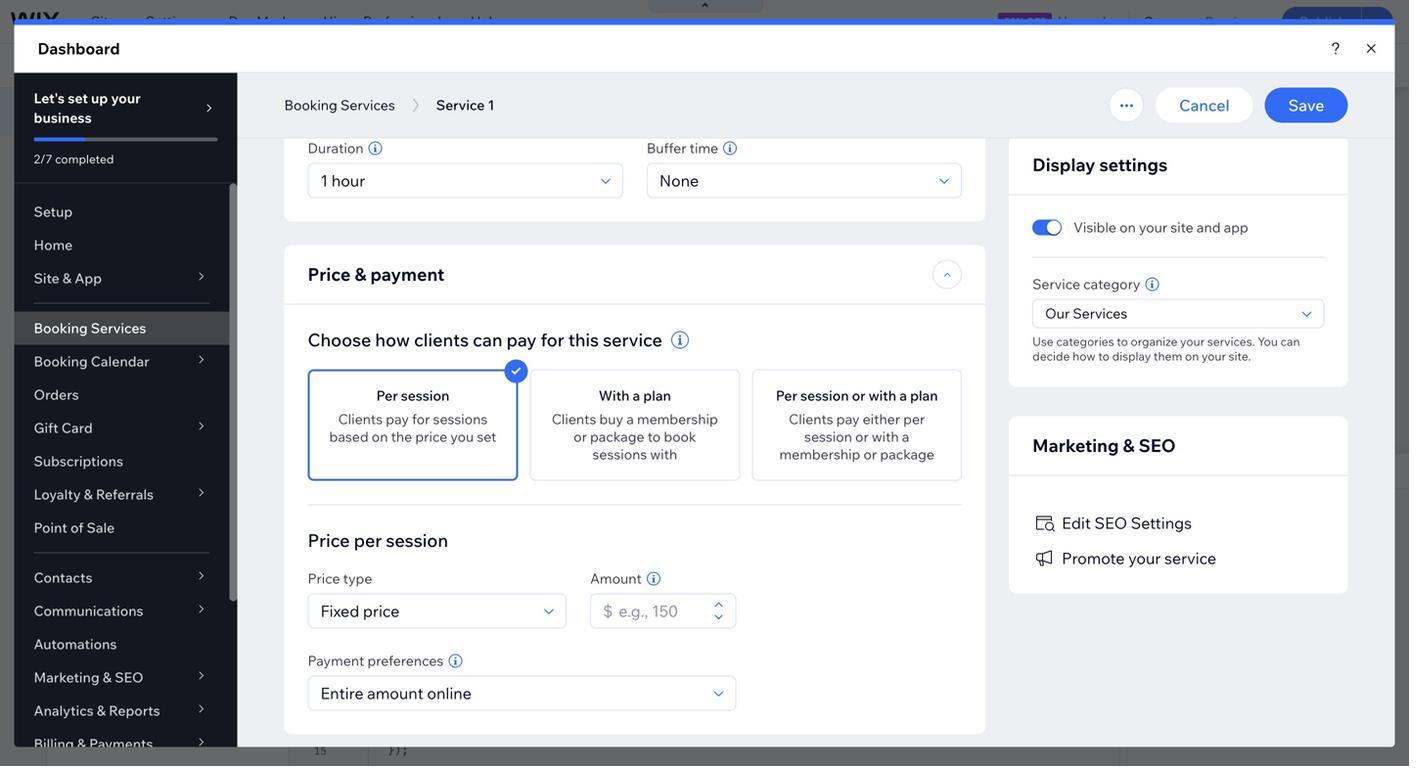 Task type: vqa. For each thing, say whether or not it's contained in the screenshot.
Form Settings
no



Task type: describe. For each thing, give the bounding box(es) containing it.
10
[[314, 657, 327, 670]]

mode
[[257, 13, 294, 30]]

100% button
[[1132, 44, 1212, 87]]

site-
[[611, 57, 638, 74]]

settings
[[146, 13, 199, 30]]

explore
[[373, 257, 421, 275]]

off
[[1027, 15, 1046, 27]]

pages
[[102, 134, 139, 150]]

booking form
[[104, 326, 187, 343]]

7
[[320, 604, 327, 617]]

booking
[[886, 182, 939, 199]]

domain
[[743, 57, 792, 74]]

wix for bookings
[[637, 161, 665, 180]]

create
[[912, 273, 949, 287]]

page code
[[57, 99, 127, 116]]

12
[[314, 693, 327, 705]]

upgrade now. button
[[841, 225, 928, 242]]

0 vertical spatial connect
[[653, 57, 708, 74]]

work inside button
[[927, 332, 957, 347]]

main
[[70, 134, 100, 150]]

50%
[[1005, 15, 1025, 27]]

https://appleapplelee2001.wixsite.com/my-site-1 connect your domain
[[337, 57, 792, 74]]

dev mode
[[228, 13, 294, 30]]

0 horizontal spatial &
[[443, 198, 452, 215]]

set for set work hours
[[906, 332, 925, 347]]

forms
[[400, 198, 440, 215]]

run button
[[1116, 454, 1201, 488]]

explore more tools
[[373, 257, 494, 275]]

// velo api reference:
[[388, 497, 543, 511]]

set for set your work hours
[[625, 331, 646, 348]]

hire
[[323, 13, 350, 30]]

apps
[[404, 291, 438, 308]]

https://appleapplelee2001.wixsite.com/my-
[[337, 57, 611, 74]]

0 horizontal spatial service
[[104, 299, 148, 315]]

calendar
[[156, 354, 210, 370]]

1 vertical spatial your
[[649, 331, 678, 348]]

booking for booking calendar
[[104, 354, 153, 370]]

hire a professional
[[323, 13, 441, 30]]

11
[[314, 675, 327, 687]]

take
[[700, 224, 727, 241]]

1 vertical spatial 1
[[320, 499, 327, 511]]

upgrade
[[1058, 13, 1114, 30]]

more
[[424, 257, 457, 275]]

onready
[[409, 533, 458, 546]]

booking calendar
[[104, 354, 210, 370]]

3
[[320, 534, 327, 546]]

methods
[[742, 391, 799, 408]]

service inside button
[[952, 273, 994, 287]]

get paid
[[945, 392, 993, 407]]

13
[[314, 710, 327, 722]]

help
[[471, 13, 501, 30]]

site
[[91, 13, 116, 30]]

https://www.wix.com/velo/reference/api-
[[550, 497, 826, 511]]

book
[[92, 272, 123, 288]]

set your work hours
[[625, 331, 757, 348]]

form
[[156, 326, 187, 343]]

5
[[320, 569, 327, 581]]

my business
[[373, 107, 467, 126]]

search
[[1347, 57, 1392, 74]]

main pages
[[70, 134, 139, 150]]

save button
[[1130, 0, 1191, 43]]

9
[[320, 640, 327, 652]]

// console.log("hello world!");
[[416, 621, 635, 634]]

get
[[945, 392, 966, 407]]

0 horizontal spatial tools
[[460, 257, 494, 275]]

service page
[[104, 299, 181, 315]]

payments
[[455, 198, 518, 215]]

15
[[314, 745, 327, 758]]

troduction
[[904, 497, 975, 511]]

publish
[[1300, 13, 1347, 30]]

1 horizontal spatial your
[[711, 57, 740, 74]]

50% off
[[1005, 15, 1046, 27]]

wix for forms
[[373, 198, 397, 215]]

preview
[[1205, 13, 1256, 30]]

business
[[400, 107, 467, 126]]

tools button
[[1213, 44, 1305, 87]]

1 horizontal spatial services
[[329, 464, 377, 479]]

preview button
[[1191, 0, 1271, 43]]

book online
[[92, 272, 165, 288]]

8
[[320, 622, 327, 634]]

code
[[93, 99, 127, 116]]



Task type: locate. For each thing, give the bounding box(es) containing it.
14
[[314, 728, 327, 740]]

0 horizontal spatial hours
[[718, 331, 757, 348]]

create service button
[[899, 268, 1006, 292]]

1
[[638, 57, 644, 74], [320, 499, 327, 511]]

search button
[[1306, 44, 1410, 87]]

set inside set work hours button
[[906, 332, 925, 347]]

0 vertical spatial tools
[[1254, 57, 1288, 74]]

service down book online
[[104, 299, 148, 315]]

1 vertical spatial booking
[[104, 354, 153, 370]]

wix up scheduling
[[637, 161, 665, 180]]

publish button
[[1282, 7, 1362, 36]]

// print hello world:
[[416, 603, 564, 617]]

set up connect payment methods
[[625, 331, 646, 348]]

bookings,
[[773, 224, 835, 241]]

connect
[[653, 57, 708, 74], [625, 391, 679, 408]]

0 horizontal spatial 1
[[320, 499, 327, 511]]

work
[[681, 331, 715, 348], [927, 332, 957, 347]]

0 horizontal spatial services
[[74, 57, 129, 74]]

1 horizontal spatial 1
[[638, 57, 644, 74]]

hours
[[718, 331, 757, 348], [959, 332, 993, 347]]

0 vertical spatial your
[[711, 57, 740, 74]]

.
[[402, 533, 409, 546]]

1 horizontal spatial work
[[927, 332, 957, 347]]

started
[[488, 464, 530, 479]]

// click "run", or preview your site, to execute y
[[416, 709, 770, 722]]

0 horizontal spatial work
[[681, 331, 715, 348]]

$w . onready
[[388, 533, 458, 546]]

to take online bookings, upgrade now.
[[682, 224, 928, 242]]

tools
[[1254, 57, 1288, 74], [460, 257, 494, 275]]

getting started
[[443, 464, 530, 479]]

0 horizontal spatial page
[[57, 99, 89, 116]]

page up the main
[[57, 99, 89, 116]]

find apps
[[373, 291, 438, 308]]

run
[[1156, 462, 1185, 481]]

bookings
[[669, 161, 738, 180]]

upgrade
[[841, 225, 895, 242]]

online
[[844, 182, 883, 199], [730, 224, 769, 241]]

1 horizontal spatial wix
[[637, 161, 665, 180]]

0 vertical spatial services
[[74, 57, 129, 74]]

hours up connect payment methods
[[718, 331, 757, 348]]

1 vertical spatial connect
[[625, 391, 679, 408]]

wix left the forms
[[373, 198, 397, 215]]

save
[[1145, 13, 1176, 30]]

set down create on the right top of page
[[906, 332, 925, 347]]

services
[[74, 57, 129, 74], [329, 464, 377, 479]]

2 booking from the top
[[104, 354, 153, 370]]

// call functions on page elements, e.g.:
[[416, 656, 706, 670]]

work up payment
[[681, 331, 715, 348]]

my
[[373, 107, 396, 126]]

0 horizontal spatial online
[[730, 224, 769, 241]]

// write your javascript code here using the velo
[[416, 568, 770, 581]]

0 horizontal spatial wix
[[373, 198, 397, 215]]

your up connect payment methods
[[649, 331, 678, 348]]

0 vertical spatial online
[[844, 182, 883, 199]]

1 vertical spatial online
[[730, 224, 769, 241]]

dev
[[228, 13, 254, 30]]

1 vertical spatial services
[[329, 464, 377, 479]]

your left domain
[[711, 57, 740, 74]]

online inside "to take online bookings, upgrade now."
[[730, 224, 769, 241]]

tools down preview button
[[1254, 57, 1288, 74]]

& inside the wix bookings scheduling platform, calendar & online booking
[[832, 182, 841, 199]]

// velo api reference: https://www.wix.com/velo/reference/api-overview/in troduction
[[388, 497, 975, 511]]

service
[[952, 273, 994, 287], [104, 299, 148, 315]]

online up upgrade
[[844, 182, 883, 199]]

scheduling
[[637, 182, 710, 199]]

& right the forms
[[443, 198, 452, 215]]

to
[[682, 224, 697, 241]]

work down create service
[[927, 332, 957, 347]]

1 horizontal spatial online
[[844, 182, 883, 199]]

0 horizontal spatial your
[[649, 331, 678, 348]]

wix bookings image
[[579, 159, 620, 200]]

1 horizontal spatial service
[[952, 273, 994, 287]]

100%
[[1163, 57, 1198, 74]]

tools inside button
[[1254, 57, 1288, 74]]

1 vertical spatial tools
[[460, 257, 494, 275]]

payment
[[682, 391, 739, 408]]

a
[[353, 13, 360, 30]]

booking down service page
[[104, 326, 153, 343]]

online right take
[[730, 224, 769, 241]]

// $w("#button1").label = "click me!";
[[416, 673, 685, 687]]

get paid button
[[932, 388, 1006, 411]]

create service
[[912, 273, 994, 287]]

hours up paid
[[959, 332, 993, 347]]

service right create on the right top of page
[[952, 273, 994, 287]]

booking for booking form
[[104, 326, 153, 343]]

1 horizontal spatial hours
[[959, 332, 993, 347]]

booking down booking form on the top of the page
[[104, 354, 153, 370]]

wix forms & payments
[[373, 198, 518, 215]]

hours inside button
[[959, 332, 993, 347]]

0 vertical spatial service
[[952, 273, 994, 287]]

set work hours
[[906, 332, 993, 347]]

paid
[[968, 392, 993, 407]]

wix inside the wix bookings scheduling platform, calendar & online booking
[[637, 161, 665, 180]]

& right calendar
[[832, 182, 841, 199]]

5 6 7 8 9 10 11 12 13 14 15
[[314, 569, 327, 758]]

1 horizontal spatial tools
[[1254, 57, 1288, 74]]

$w
[[388, 533, 402, 546]]

});
[[388, 744, 409, 758]]

0 vertical spatial page
[[57, 99, 89, 116]]

set
[[625, 331, 646, 348], [906, 332, 925, 347]]

1 vertical spatial wix
[[373, 198, 397, 215]]

connect left payment
[[625, 391, 679, 408]]

1 vertical spatial service
[[104, 299, 148, 315]]

platform,
[[713, 182, 771, 199]]

calendar
[[774, 182, 829, 199]]

your
[[711, 57, 740, 74], [649, 331, 678, 348]]

page up form
[[151, 299, 181, 315]]

tools right more
[[460, 257, 494, 275]]

1 horizontal spatial &
[[832, 182, 841, 199]]

online
[[126, 272, 165, 288]]

0 vertical spatial wix
[[637, 161, 665, 180]]

connect right 'site-'
[[653, 57, 708, 74]]

1 horizontal spatial set
[[906, 332, 925, 347]]

1 horizontal spatial page
[[151, 299, 181, 315]]

0 horizontal spatial set
[[625, 331, 646, 348]]

connect payment methods
[[625, 391, 799, 408]]

1 vertical spatial page
[[151, 299, 181, 315]]

0 vertical spatial 1
[[638, 57, 644, 74]]

set work hours button
[[892, 328, 1006, 351]]

getting
[[443, 464, 485, 479]]

online inside the wix bookings scheduling platform, calendar & online booking
[[844, 182, 883, 199]]

overview/in
[[826, 497, 904, 511]]

0 vertical spatial booking
[[104, 326, 153, 343]]

home
[[92, 162, 128, 178]]

wix bookings scheduling platform, calendar & online booking
[[637, 161, 939, 199]]

1 booking from the top
[[104, 326, 153, 343]]

now.
[[898, 225, 928, 242]]



